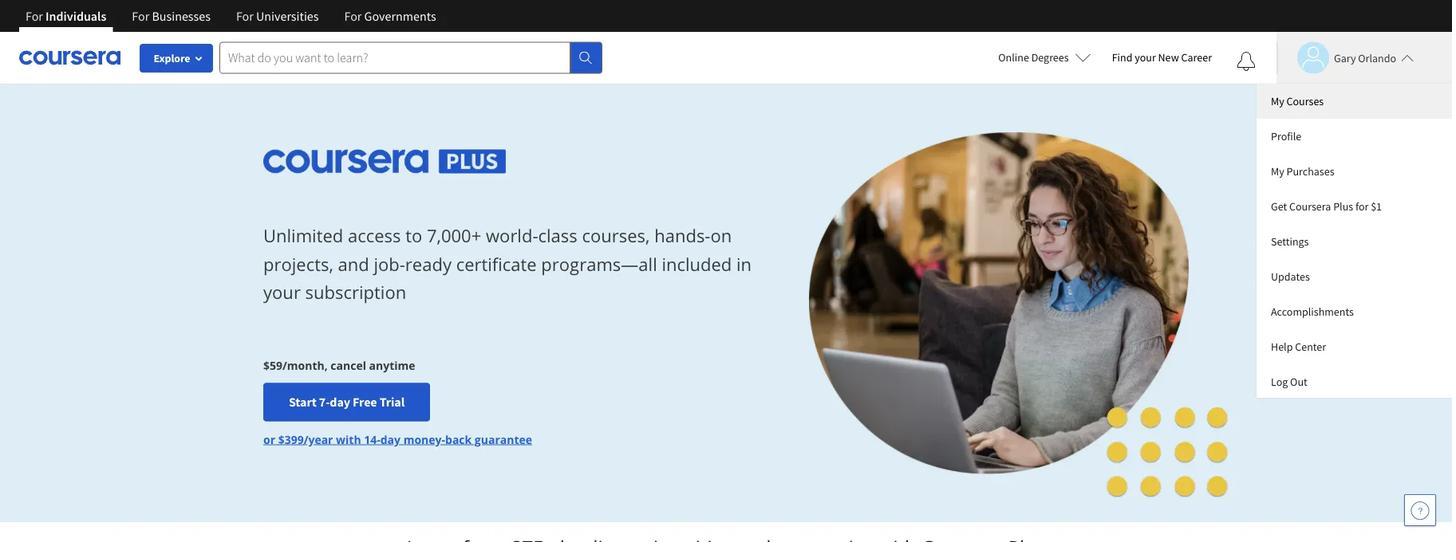 Task type: describe. For each thing, give the bounding box(es) containing it.
find
[[1112, 50, 1133, 65]]

settings link
[[1257, 224, 1452, 259]]

7-
[[319, 394, 330, 410]]

back
[[445, 432, 472, 447]]

trial
[[380, 394, 405, 410]]

for for individuals
[[26, 8, 43, 24]]

/month,
[[282, 358, 328, 373]]

log out
[[1271, 375, 1308, 389]]

on
[[710, 224, 732, 248]]

out
[[1290, 375, 1308, 389]]

programs—all
[[541, 252, 657, 276]]

find your new career
[[1112, 50, 1212, 65]]

money-
[[403, 432, 445, 447]]

help center image
[[1411, 501, 1430, 520]]

purchases
[[1287, 164, 1335, 179]]

individuals
[[46, 8, 106, 24]]

updates link
[[1257, 259, 1452, 294]]

ready
[[405, 252, 452, 276]]

start 7-day free trial
[[289, 394, 405, 410]]

$59
[[263, 358, 282, 373]]

or $399 /year with 14-day money-back guarantee
[[263, 432, 532, 447]]

cancel
[[331, 358, 366, 373]]

banner navigation
[[13, 0, 449, 32]]

in
[[737, 252, 752, 276]]

unlimited access to 7,000+ world-class courses, hands-on projects, and job-ready certificate programs—all included in your subscription
[[263, 224, 752, 304]]

certificate
[[456, 252, 537, 276]]

for businesses
[[132, 8, 211, 24]]

help center
[[1271, 340, 1326, 354]]

gary orlando menu
[[1257, 84, 1452, 398]]

updates
[[1271, 270, 1310, 284]]

class
[[538, 224, 577, 248]]

explore
[[154, 51, 190, 65]]

courses
[[1287, 94, 1324, 109]]

for universities
[[236, 8, 319, 24]]

with
[[336, 432, 361, 447]]

What do you want to learn? text field
[[219, 42, 571, 74]]

online degrees
[[998, 50, 1069, 65]]

$59 /month, cancel anytime
[[263, 358, 415, 373]]

hands-
[[654, 224, 710, 248]]

subscription
[[305, 280, 406, 304]]

get
[[1271, 199, 1287, 214]]

my for my courses
[[1271, 94, 1284, 109]]

help center link
[[1257, 330, 1452, 365]]

gary
[[1334, 51, 1356, 65]]

get coursera plus for $1
[[1271, 199, 1382, 214]]

1 vertical spatial day
[[380, 432, 401, 447]]

profile link
[[1257, 119, 1452, 154]]

new
[[1158, 50, 1179, 65]]

courses,
[[582, 224, 650, 248]]

or
[[263, 432, 275, 447]]

coursera
[[1289, 199, 1331, 214]]

day inside button
[[330, 394, 350, 410]]

degrees
[[1031, 50, 1069, 65]]

7,000+
[[427, 224, 481, 248]]

profile
[[1271, 129, 1302, 144]]

log out button
[[1257, 365, 1452, 398]]

$399
[[278, 432, 304, 447]]



Task type: locate. For each thing, give the bounding box(es) containing it.
world-
[[486, 224, 538, 248]]

for left businesses
[[132, 8, 149, 24]]

my for my purchases
[[1271, 164, 1284, 179]]

help
[[1271, 340, 1293, 354]]

to
[[406, 224, 422, 248]]

my
[[1271, 94, 1284, 109], [1271, 164, 1284, 179]]

online degrees button
[[986, 40, 1104, 75]]

my left purchases
[[1271, 164, 1284, 179]]

center
[[1295, 340, 1326, 354]]

and
[[338, 252, 369, 276]]

0 vertical spatial my
[[1271, 94, 1284, 109]]

plus
[[1333, 199, 1353, 214]]

14-
[[364, 432, 380, 447]]

your inside unlimited access to 7,000+ world-class courses, hands-on projects, and job-ready certificate programs—all included in your subscription
[[263, 280, 301, 304]]

settings
[[1271, 235, 1309, 249]]

for left individuals at the top left of page
[[26, 8, 43, 24]]

my left 'courses'
[[1271, 94, 1284, 109]]

log
[[1271, 375, 1288, 389]]

0 vertical spatial day
[[330, 394, 350, 410]]

for for governments
[[344, 8, 362, 24]]

my courses link
[[1257, 84, 1452, 119]]

access
[[348, 224, 401, 248]]

show notifications image
[[1237, 52, 1256, 71]]

governments
[[364, 8, 436, 24]]

for
[[26, 8, 43, 24], [132, 8, 149, 24], [236, 8, 254, 24], [344, 8, 362, 24]]

/year
[[304, 432, 333, 447]]

get coursera plus for $1 link
[[1257, 189, 1452, 224]]

gary orlando
[[1334, 51, 1396, 65]]

3 for from the left
[[236, 8, 254, 24]]

for for businesses
[[132, 8, 149, 24]]

1 horizontal spatial your
[[1135, 50, 1156, 65]]

included
[[662, 252, 732, 276]]

my purchases link
[[1257, 154, 1452, 189]]

None search field
[[219, 42, 602, 74]]

gary orlando button
[[1277, 42, 1414, 74]]

universities
[[256, 8, 319, 24]]

coursera plus image
[[263, 150, 506, 174]]

2 my from the top
[[1271, 164, 1284, 179]]

for governments
[[344, 8, 436, 24]]

my courses
[[1271, 94, 1324, 109]]

0 vertical spatial your
[[1135, 50, 1156, 65]]

1 for from the left
[[26, 8, 43, 24]]

day
[[330, 394, 350, 410], [380, 432, 401, 447]]

businesses
[[152, 8, 211, 24]]

for left governments
[[344, 8, 362, 24]]

0 horizontal spatial your
[[263, 280, 301, 304]]

start
[[289, 394, 317, 410]]

explore button
[[140, 44, 213, 73]]

your
[[1135, 50, 1156, 65], [263, 280, 301, 304]]

start 7-day free trial button
[[263, 383, 430, 421]]

my purchases
[[1271, 164, 1335, 179]]

1 my from the top
[[1271, 94, 1284, 109]]

2 for from the left
[[132, 8, 149, 24]]

coursera image
[[19, 45, 120, 70]]

anytime
[[369, 358, 415, 373]]

career
[[1181, 50, 1212, 65]]

orlando
[[1358, 51, 1396, 65]]

your down projects,
[[263, 280, 301, 304]]

1 vertical spatial your
[[263, 280, 301, 304]]

day left money-
[[380, 432, 401, 447]]

guarantee
[[475, 432, 532, 447]]

for for universities
[[236, 8, 254, 24]]

for
[[1356, 199, 1369, 214]]

find your new career link
[[1104, 48, 1220, 68]]

day left free at the left bottom of page
[[330, 394, 350, 410]]

1 horizontal spatial day
[[380, 432, 401, 447]]

free
[[353, 394, 377, 410]]

1 vertical spatial my
[[1271, 164, 1284, 179]]

for left universities
[[236, 8, 254, 24]]

projects,
[[263, 252, 333, 276]]

unlimited
[[263, 224, 343, 248]]

$1
[[1371, 199, 1382, 214]]

your right find
[[1135, 50, 1156, 65]]

for individuals
[[26, 8, 106, 24]]

online
[[998, 50, 1029, 65]]

job-
[[374, 252, 405, 276]]

accomplishments
[[1271, 305, 1354, 319]]

4 for from the left
[[344, 8, 362, 24]]

accomplishments link
[[1257, 294, 1452, 330]]

0 horizontal spatial day
[[330, 394, 350, 410]]



Task type: vqa. For each thing, say whether or not it's contained in the screenshot.
Accessibility
no



